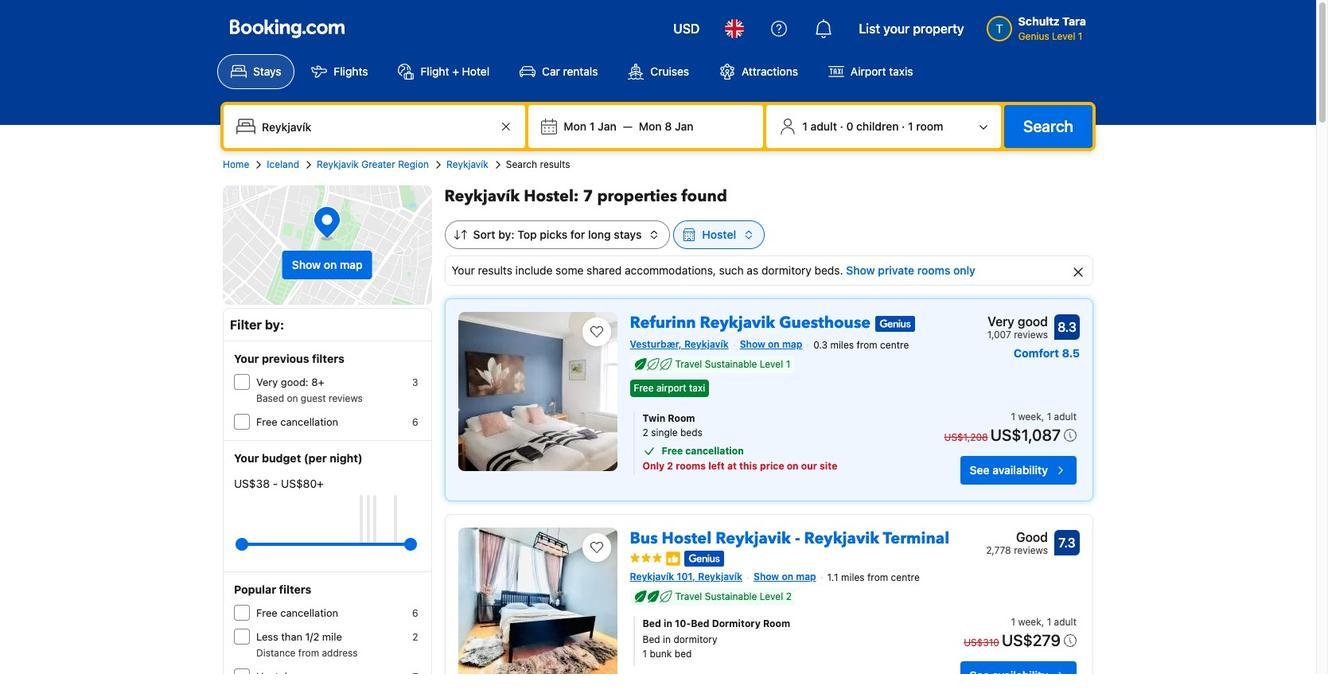 Task type: vqa. For each thing, say whether or not it's contained in the screenshot.
operate in the Booking.com B.V. (the company behind Booking.com™) is registered and based in Amsterdam, the Netherlands ("Booking.com", "we", "us" or "our"), from where it renders an online accommodation reservation service (the "Service") on its website (the "Website"), and is supported internationally by its local group companies  (the "support companies"). The support companies provide only internal support to Booking.com B.V. The support companies do not render the Service and do not own, operate or manage the Website or any other website.
no



Task type: locate. For each thing, give the bounding box(es) containing it.
7
[[583, 186, 594, 207]]

reviews
[[1015, 329, 1049, 341], [329, 393, 363, 405], [1015, 545, 1049, 557]]

0 horizontal spatial search
[[506, 158, 538, 170]]

0 horizontal spatial mon
[[564, 119, 587, 133]]

2 vertical spatial map
[[796, 571, 817, 583]]

0 vertical spatial ,
[[1042, 411, 1045, 423]]

your up us$38
[[234, 451, 259, 465]]

0 vertical spatial hostel
[[703, 228, 737, 241]]

sustainable for hostel
[[705, 591, 758, 603]]

your for your results include some shared accommodations, such as dormitory beds. show private rooms only
[[452, 264, 475, 277]]

your for your budget (per night)
[[234, 451, 259, 465]]

free up "less" at left bottom
[[256, 607, 278, 619]]

adult inside 'dropdown button'
[[811, 119, 838, 133]]

list your property
[[859, 21, 965, 36]]

reykjavík for reykjavík 101, reykjavík
[[630, 571, 675, 583]]

1 horizontal spatial mon
[[639, 119, 662, 133]]

1 vertical spatial sustainable
[[705, 591, 758, 603]]

1 vertical spatial free cancellation
[[662, 445, 744, 457]]

scored 8.3 element
[[1055, 315, 1081, 340]]

reykjavík down this property is part of our preferred partner programme. it is committed to providing commendable service and good value. it will pay us a higher commission if you make a booking. icon
[[630, 571, 675, 583]]

results down sort
[[478, 264, 513, 277]]

1 horizontal spatial -
[[795, 528, 801, 550]]

results
[[540, 158, 571, 170], [478, 264, 513, 277]]

good element
[[987, 528, 1049, 547]]

reykjavik up 1.1
[[805, 528, 880, 550]]

stays link
[[217, 54, 295, 89]]

airport
[[657, 382, 687, 394]]

mon left — on the left of page
[[564, 119, 587, 133]]

, for us$279
[[1042, 617, 1045, 629]]

map
[[340, 258, 363, 272], [783, 338, 803, 350], [796, 571, 817, 583]]

refurinn reykjavik guesthouse
[[630, 312, 871, 334]]

room right dormitory
[[764, 618, 791, 630]]

travel
[[676, 358, 703, 370], [676, 591, 703, 603]]

1 · from the left
[[841, 119, 844, 133]]

rooms left only
[[918, 264, 951, 277]]

centre for bus hostel reykjavik - reykjavik terminal
[[892, 572, 920, 584]]

mon left 8
[[639, 119, 662, 133]]

centre
[[881, 339, 910, 351], [892, 572, 920, 584]]

1 vertical spatial week
[[1019, 617, 1042, 629]]

cancellation up left
[[686, 445, 744, 457]]

2 mon from the left
[[639, 119, 662, 133]]

1 horizontal spatial rooms
[[918, 264, 951, 277]]

jan right 8
[[675, 119, 694, 133]]

2 vertical spatial level
[[760, 591, 784, 603]]

dormitory up bed
[[674, 634, 718, 646]]

2 sustainable from the top
[[705, 591, 758, 603]]

· left 0
[[841, 119, 844, 133]]

2 jan from the left
[[675, 119, 694, 133]]

beds
[[681, 427, 703, 439]]

1 travel from the top
[[676, 358, 703, 370]]

free airport taxi
[[634, 382, 706, 394]]

level for reykjavik
[[760, 591, 784, 603]]

0 vertical spatial centre
[[881, 339, 910, 351]]

reviews inside good 2,778 reviews
[[1015, 545, 1049, 557]]

reykjavik left greater
[[317, 158, 359, 170]]

search for search results
[[506, 158, 538, 170]]

0 vertical spatial reviews
[[1015, 329, 1049, 341]]

rooms
[[918, 264, 951, 277], [676, 460, 706, 472]]

bus
[[630, 528, 658, 550]]

by: for sort
[[499, 228, 515, 241]]

2 vertical spatial from
[[298, 647, 319, 659]]

us$80+
[[281, 477, 324, 491]]

1 week , 1 adult for us$1,087
[[1012, 411, 1077, 423]]

0 vertical spatial very
[[988, 315, 1015, 329]]

sort
[[473, 228, 496, 241]]

· right children
[[902, 119, 906, 133]]

week
[[1019, 411, 1042, 423], [1019, 617, 1042, 629]]

left
[[709, 460, 725, 472]]

this property is part of our preferred partner programme. it is committed to providing commendable service and good value. it will pay us a higher commission if you make a booking. image
[[665, 551, 681, 567]]

1 vertical spatial results
[[478, 264, 513, 277]]

twin room
[[643, 413, 696, 425]]

centre right 0.3
[[881, 339, 910, 351]]

1 vertical spatial adult
[[1055, 411, 1077, 423]]

1 vertical spatial filters
[[279, 583, 312, 596]]

hostel up this property is part of our preferred partner programme. it is committed to providing commendable service and good value. it will pay us a higher commission if you make a booking. icon
[[662, 528, 712, 550]]

1 horizontal spatial room
[[764, 618, 791, 630]]

2 vertical spatial your
[[234, 451, 259, 465]]

mile
[[322, 631, 342, 643]]

cancellation up the 1/2
[[281, 607, 339, 619]]

dormitory right as
[[762, 264, 812, 277]]

1 vertical spatial very
[[256, 376, 278, 389]]

level up bed in 10-bed dormitory room link at the bottom of page
[[760, 591, 784, 603]]

1/2
[[305, 631, 320, 643]]

1.1
[[828, 572, 839, 584]]

reviews inside "very good 1,007 reviews"
[[1015, 329, 1049, 341]]

0 vertical spatial in
[[664, 618, 673, 630]]

sustainable for reykjavik
[[705, 358, 758, 370]]

1 horizontal spatial jan
[[675, 119, 694, 133]]

your previous filters
[[234, 352, 345, 365]]

by: right filter
[[265, 318, 284, 332]]

0 vertical spatial sustainable
[[705, 358, 758, 370]]

1 vertical spatial in
[[663, 634, 671, 646]]

reykjavik
[[317, 158, 359, 170], [700, 312, 776, 334], [716, 528, 791, 550], [805, 528, 880, 550]]

2 week from the top
[[1019, 617, 1042, 629]]

found
[[682, 186, 728, 207]]

bed up bed
[[691, 618, 710, 630]]

beds.
[[815, 264, 844, 277]]

free cancellation up left
[[662, 445, 744, 457]]

1 horizontal spatial filters
[[312, 352, 345, 365]]

0 vertical spatial miles
[[831, 339, 854, 351]]

refurinn reykjavik guesthouse link
[[630, 306, 871, 334]]

from right 1.1
[[868, 572, 889, 584]]

very up based
[[256, 376, 278, 389]]

very good: 8+
[[256, 376, 325, 389]]

your
[[452, 264, 475, 277], [234, 352, 259, 365], [234, 451, 259, 465]]

good:
[[281, 376, 309, 389]]

1 vertical spatial level
[[760, 358, 784, 370]]

1 horizontal spatial results
[[540, 158, 571, 170]]

0 horizontal spatial ·
[[841, 119, 844, 133]]

miles right 0.3
[[831, 339, 854, 351]]

room
[[668, 413, 696, 425], [764, 618, 791, 630]]

2 travel from the top
[[676, 591, 703, 603]]

adult up us$1,087
[[1055, 411, 1077, 423]]

very inside "very good 1,007 reviews"
[[988, 315, 1015, 329]]

jan left — on the left of page
[[598, 119, 617, 133]]

search results updated. reykjavík hostel: 7 properties found. element
[[445, 186, 1094, 208]]

free cancellation down based on guest reviews
[[256, 416, 339, 428]]

us$38
[[234, 477, 270, 491]]

room up 2 single beds
[[668, 413, 696, 425]]

iceland
[[267, 158, 299, 170]]

genius discounts available at this property. image
[[876, 316, 916, 332], [876, 316, 916, 332], [684, 551, 724, 567], [684, 551, 724, 567]]

mon 8 jan button
[[633, 112, 700, 141]]

1 vertical spatial map
[[783, 338, 803, 350]]

1 vertical spatial your
[[234, 352, 259, 365]]

usd button
[[664, 10, 710, 48]]

0 vertical spatial travel
[[676, 358, 703, 370]]

1 vertical spatial 1 week , 1 adult
[[1012, 617, 1077, 629]]

travel down 101, on the right of page
[[676, 591, 703, 603]]

1 week , 1 adult up us$279
[[1012, 617, 1077, 629]]

1 horizontal spatial dormitory
[[762, 264, 812, 277]]

hostel up your results include some shared accommodations, such as dormitory beds. show private rooms only
[[703, 228, 737, 241]]

in up bunk
[[663, 634, 671, 646]]

twin
[[643, 413, 666, 425]]

10-
[[675, 618, 691, 630]]

booking.com image
[[230, 19, 345, 38]]

week for us$279
[[1019, 617, 1042, 629]]

in left 10-
[[664, 618, 673, 630]]

search
[[1024, 117, 1074, 135], [506, 158, 538, 170]]

reykjavík
[[447, 158, 489, 170], [445, 186, 520, 207], [685, 338, 729, 350], [630, 571, 675, 583], [698, 571, 743, 583]]

0 horizontal spatial very
[[256, 376, 278, 389]]

reviews for good
[[1015, 329, 1049, 341]]

0 vertical spatial from
[[857, 339, 878, 351]]

level inside schultz tara genius level 1
[[1053, 30, 1076, 42]]

1 vertical spatial 6
[[412, 608, 418, 619]]

,
[[1042, 411, 1045, 423], [1042, 617, 1045, 629]]

1 vertical spatial show on map
[[740, 338, 803, 350]]

1 vertical spatial from
[[868, 572, 889, 584]]

us$38 - us$80+
[[234, 477, 324, 491]]

filters up 8+
[[312, 352, 345, 365]]

0 vertical spatial -
[[273, 477, 278, 491]]

reykjavík up travel sustainable level 2
[[698, 571, 743, 583]]

1 week , 1 adult for us$279
[[1012, 617, 1077, 629]]

1 1 week , 1 adult from the top
[[1012, 411, 1077, 423]]

1 horizontal spatial ·
[[902, 119, 906, 133]]

your for your previous filters
[[234, 352, 259, 365]]

from for bus hostel reykjavik - reykjavik terminal
[[868, 572, 889, 584]]

reykjavik inside "link"
[[700, 312, 776, 334]]

reykjavík down "reykjavík" link
[[445, 186, 520, 207]]

dormitory
[[712, 618, 761, 630]]

0 vertical spatial show on map
[[292, 258, 363, 272]]

results for your
[[478, 264, 513, 277]]

1 vertical spatial hostel
[[662, 528, 712, 550]]

2 , from the top
[[1042, 617, 1045, 629]]

reviews right guest
[[329, 393, 363, 405]]

less than 1/2 mile
[[256, 631, 342, 643]]

1 vertical spatial search
[[506, 158, 538, 170]]

tara
[[1063, 14, 1087, 28]]

show on map for bus
[[754, 571, 817, 583]]

1 vertical spatial by:
[[265, 318, 284, 332]]

group
[[242, 532, 411, 557]]

0 vertical spatial week
[[1019, 411, 1042, 423]]

0 vertical spatial dormitory
[[762, 264, 812, 277]]

0 horizontal spatial rooms
[[676, 460, 706, 472]]

travel down vesturbær, reykjavík
[[676, 358, 703, 370]]

sort by: top picks for long stays
[[473, 228, 642, 241]]

0 horizontal spatial by:
[[265, 318, 284, 332]]

popular filters
[[234, 583, 312, 596]]

show private rooms only link
[[847, 264, 976, 277]]

less
[[256, 631, 278, 643]]

2 1 week , 1 adult from the top
[[1012, 617, 1077, 629]]

travel for reykjavik
[[676, 358, 703, 370]]

0 vertical spatial by:
[[499, 228, 515, 241]]

very for good:
[[256, 376, 278, 389]]

by:
[[499, 228, 515, 241], [265, 318, 284, 332]]

1 horizontal spatial by:
[[499, 228, 515, 241]]

cancellation down based on guest reviews
[[281, 416, 339, 428]]

adult up us$279
[[1055, 617, 1077, 629]]

from down the 1/2
[[298, 647, 319, 659]]

bed
[[643, 618, 662, 630], [691, 618, 710, 630], [643, 634, 661, 646]]

1 vertical spatial rooms
[[676, 460, 706, 472]]

0 vertical spatial level
[[1053, 30, 1076, 42]]

0 horizontal spatial -
[[273, 477, 278, 491]]

1 vertical spatial travel
[[676, 591, 703, 603]]

0 vertical spatial 6
[[412, 416, 418, 428]]

reviews up comfort
[[1015, 329, 1049, 341]]

level for guesthouse
[[760, 358, 784, 370]]

search for search
[[1024, 117, 1074, 135]]

from right 0.3
[[857, 339, 878, 351]]

dormitory inside bed in 10-bed dormitory room bed in dormitory 1 bunk bed
[[674, 634, 718, 646]]

your
[[884, 21, 910, 36]]

1 vertical spatial ,
[[1042, 617, 1045, 629]]

0 horizontal spatial results
[[478, 264, 513, 277]]

1 inside bed in 10-bed dormitory room bed in dormitory 1 bunk bed
[[643, 648, 647, 660]]

reykjavik up travel sustainable level 1
[[700, 312, 776, 334]]

1 vertical spatial dormitory
[[674, 634, 718, 646]]

level down tara
[[1053, 30, 1076, 42]]

reykjavík 101, reykjavík
[[630, 571, 743, 583]]

reviews right 2,778 at the bottom of the page
[[1015, 545, 1049, 557]]

price
[[760, 460, 785, 472]]

(per
[[304, 451, 327, 465]]

0 vertical spatial room
[[668, 413, 696, 425]]

very left good
[[988, 315, 1015, 329]]

1 vertical spatial miles
[[842, 572, 865, 584]]

your down filter
[[234, 352, 259, 365]]

by: left the top
[[499, 228, 515, 241]]

1 vertical spatial room
[[764, 618, 791, 630]]

reviews for on
[[329, 393, 363, 405]]

map for bus
[[796, 571, 817, 583]]

level down refurinn reykjavik guesthouse
[[760, 358, 784, 370]]

1 inside schultz tara genius level 1
[[1079, 30, 1083, 42]]

1 week from the top
[[1019, 411, 1042, 423]]

1 week , 1 adult up us$1,087
[[1012, 411, 1077, 423]]

0 vertical spatial search
[[1024, 117, 1074, 135]]

week up us$279
[[1019, 617, 1042, 629]]

filters right 'popular'
[[279, 583, 312, 596]]

such
[[720, 264, 744, 277]]

sustainable
[[705, 358, 758, 370], [705, 591, 758, 603]]

level
[[1053, 30, 1076, 42], [760, 358, 784, 370], [760, 591, 784, 603]]

6
[[412, 416, 418, 428], [412, 608, 418, 619]]

refurinn
[[630, 312, 696, 334]]

bus hostel reykjavik - reykjavik terminal image
[[458, 528, 618, 674]]

sustainable up dormitory
[[705, 591, 758, 603]]

reykjavík right region
[[447, 158, 489, 170]]

genius
[[1019, 30, 1050, 42]]

free cancellation
[[256, 416, 339, 428], [662, 445, 744, 457], [256, 607, 339, 619]]

vesturbær,
[[630, 338, 682, 350]]

0 horizontal spatial jan
[[598, 119, 617, 133]]

show on map
[[292, 258, 363, 272], [740, 338, 803, 350], [754, 571, 817, 583]]

dormitory
[[762, 264, 812, 277], [674, 634, 718, 646]]

free cancellation up less than 1/2 mile
[[256, 607, 339, 619]]

on
[[324, 258, 337, 272], [768, 338, 780, 350], [287, 393, 298, 405], [787, 460, 799, 472], [782, 571, 794, 583]]

centre down terminal
[[892, 572, 920, 584]]

2 vertical spatial show on map
[[754, 571, 817, 583]]

1 , from the top
[[1042, 411, 1045, 423]]

1 vertical spatial reviews
[[329, 393, 363, 405]]

0 vertical spatial 1 week , 1 adult
[[1012, 411, 1077, 423]]

accommodations,
[[625, 264, 717, 277]]

, up us$1,087
[[1042, 411, 1045, 423]]

2 vertical spatial reviews
[[1015, 545, 1049, 557]]

0 horizontal spatial dormitory
[[674, 634, 718, 646]]

list your property link
[[850, 10, 974, 48]]

1 horizontal spatial search
[[1024, 117, 1074, 135]]

1 horizontal spatial very
[[988, 315, 1015, 329]]

airport taxis
[[851, 64, 914, 78]]

2 vertical spatial cancellation
[[281, 607, 339, 619]]

week up us$1,087
[[1019, 411, 1042, 423]]

0 vertical spatial map
[[340, 258, 363, 272]]

cruises link
[[615, 54, 703, 89]]

show
[[292, 258, 321, 272], [847, 264, 876, 277], [740, 338, 766, 350], [754, 571, 780, 583]]

comfort
[[1014, 346, 1060, 360]]

8+
[[312, 376, 325, 389]]

0 vertical spatial your
[[452, 264, 475, 277]]

rooms left left
[[676, 460, 706, 472]]

results up hostel:
[[540, 158, 571, 170]]

hostel button
[[674, 221, 765, 249]]

adult left 0
[[811, 119, 838, 133]]

0 vertical spatial cancellation
[[281, 416, 339, 428]]

your down sort
[[452, 264, 475, 277]]

sustainable up taxi
[[705, 358, 758, 370]]

1 vertical spatial centre
[[892, 572, 920, 584]]

miles right 1.1
[[842, 572, 865, 584]]

0 vertical spatial adult
[[811, 119, 838, 133]]

show on map inside button
[[292, 258, 363, 272]]

based on guest reviews
[[256, 393, 363, 405]]

show inside button
[[292, 258, 321, 272]]

2 vertical spatial adult
[[1055, 617, 1077, 629]]

, up us$279
[[1042, 617, 1045, 629]]

very for good
[[988, 315, 1015, 329]]

search inside button
[[1024, 117, 1074, 135]]

1 sustainable from the top
[[705, 358, 758, 370]]

bed
[[675, 648, 692, 660]]

7.3
[[1059, 536, 1076, 550]]

map for refurinn
[[783, 338, 803, 350]]

0 vertical spatial results
[[540, 158, 571, 170]]



Task type: describe. For each thing, give the bounding box(es) containing it.
0.3 miles from centre
[[814, 339, 910, 351]]

reykjavik greater region
[[317, 158, 429, 170]]

2 in from the top
[[663, 634, 671, 646]]

bus hostel reykjavik - reykjavik terminal
[[630, 528, 950, 550]]

results for search
[[540, 158, 571, 170]]

reykjavík for reykjavík hostel: 7 properties found
[[445, 186, 520, 207]]

airport taxis link
[[815, 54, 927, 89]]

0 horizontal spatial filters
[[279, 583, 312, 596]]

1,007
[[988, 329, 1012, 341]]

room inside bed in 10-bed dormitory room bed in dormitory 1 bunk bed
[[764, 618, 791, 630]]

scored 7.3 element
[[1055, 530, 1081, 556]]

dormitory for as
[[762, 264, 812, 277]]

schultz
[[1019, 14, 1060, 28]]

airport
[[851, 64, 887, 78]]

reykjavik up travel sustainable level 2
[[716, 528, 791, 550]]

very good 1,007 reviews
[[988, 315, 1049, 341]]

0 vertical spatial rooms
[[918, 264, 951, 277]]

adult for us$1,087
[[1055, 411, 1077, 423]]

adult for us$279
[[1055, 617, 1077, 629]]

your account menu schultz tara genius level 1 element
[[987, 7, 1093, 44]]

free left airport
[[634, 382, 654, 394]]

bed in 10-bed dormitory room bed in dormitory 1 bunk bed
[[643, 618, 791, 660]]

1 adult · 0 children · 1 room button
[[773, 111, 995, 142]]

Where are you going? field
[[256, 112, 497, 141]]

flight + hotel link
[[385, 54, 503, 89]]

centre for refurinn reykjavik guesthouse
[[881, 339, 910, 351]]

week for us$1,087
[[1019, 411, 1042, 423]]

address
[[322, 647, 358, 659]]

include
[[516, 264, 553, 277]]

from for refurinn reykjavik guesthouse
[[857, 339, 878, 351]]

2,778
[[987, 545, 1012, 557]]

1 in from the top
[[664, 618, 673, 630]]

search button
[[1005, 105, 1093, 148]]

free down 2 single beds
[[662, 445, 683, 457]]

distance
[[256, 647, 296, 659]]

1 adult · 0 children · 1 room
[[803, 119, 944, 133]]

home link
[[223, 158, 249, 172]]

101,
[[677, 571, 696, 583]]

some
[[556, 264, 584, 277]]

hostel:
[[524, 186, 579, 207]]

map inside button
[[340, 258, 363, 272]]

shared
[[587, 264, 622, 277]]

, for us$1,087
[[1042, 411, 1045, 423]]

guest
[[301, 393, 326, 405]]

cruises
[[651, 64, 690, 78]]

your results include some shared accommodations, such as dormitory beds. show private rooms only
[[452, 264, 976, 277]]

travel sustainable level 1
[[676, 358, 791, 370]]

1 mon from the left
[[564, 119, 587, 133]]

this property is part of our preferred partner programme. it is committed to providing commendable service and good value. it will pay us a higher commission if you make a booking. image
[[665, 551, 681, 567]]

1 jan from the left
[[598, 119, 617, 133]]

bus hostel reykjavik - reykjavik terminal link
[[630, 522, 950, 550]]

terminal
[[884, 528, 950, 550]]

only
[[954, 264, 976, 277]]

1 6 from the top
[[412, 416, 418, 428]]

see availability
[[970, 464, 1049, 477]]

property
[[914, 21, 965, 36]]

only
[[643, 460, 665, 472]]

properties
[[598, 186, 678, 207]]

rentals
[[563, 64, 598, 78]]

+
[[452, 64, 459, 78]]

8.5
[[1063, 346, 1081, 360]]

1 vertical spatial cancellation
[[686, 445, 744, 457]]

travel for hostel
[[676, 591, 703, 603]]

miles for reykjavik
[[842, 572, 865, 584]]

reykjavik inside 'link'
[[317, 158, 359, 170]]

reykjavík for reykjavík
[[447, 158, 489, 170]]

reykjavík hostel: 7 properties found
[[445, 186, 728, 207]]

flights
[[334, 64, 368, 78]]

show on map for refurinn
[[740, 338, 803, 350]]

0.3
[[814, 339, 828, 351]]

bed up bunk
[[643, 634, 661, 646]]

search results
[[506, 158, 571, 170]]

for
[[571, 228, 586, 241]]

attractions link
[[706, 54, 812, 89]]

free down based
[[256, 416, 278, 428]]

mon 1 jan — mon 8 jan
[[564, 119, 694, 133]]

2 6 from the top
[[412, 608, 418, 619]]

good 2,778 reviews
[[987, 530, 1049, 557]]

reykjavík link
[[447, 158, 489, 172]]

1.1 miles from centre
[[828, 572, 920, 584]]

car
[[542, 64, 560, 78]]

0 vertical spatial filters
[[312, 352, 345, 365]]

dormitory for in
[[674, 634, 718, 646]]

on inside button
[[324, 258, 337, 272]]

bed in 10-bed dormitory room link
[[643, 617, 912, 632]]

bed left 10-
[[643, 618, 662, 630]]

—
[[623, 119, 633, 133]]

refurinn reykjavik guesthouse image
[[458, 312, 618, 471]]

your budget (per night)
[[234, 451, 363, 465]]

this
[[740, 460, 758, 472]]

budget
[[262, 451, 301, 465]]

2 · from the left
[[902, 119, 906, 133]]

reykjavik greater region link
[[317, 158, 429, 172]]

1 vertical spatial -
[[795, 528, 801, 550]]

bunk
[[650, 648, 672, 660]]

distance from address
[[256, 647, 358, 659]]

us$279
[[1002, 632, 1061, 650]]

home
[[223, 158, 249, 170]]

show on map button
[[283, 251, 372, 279]]

stays
[[253, 64, 281, 78]]

twin room link
[[643, 412, 912, 426]]

see
[[970, 464, 990, 477]]

region
[[398, 158, 429, 170]]

2 vertical spatial free cancellation
[[256, 607, 339, 619]]

private
[[879, 264, 915, 277]]

miles for guesthouse
[[831, 339, 854, 351]]

0
[[847, 119, 854, 133]]

stays
[[614, 228, 642, 241]]

us$1,087
[[991, 426, 1061, 444]]

iceland link
[[267, 158, 299, 172]]

taxis
[[890, 64, 914, 78]]

0 vertical spatial free cancellation
[[256, 416, 339, 428]]

night)
[[330, 451, 363, 465]]

schultz tara genius level 1
[[1019, 14, 1087, 42]]

hostel inside dropdown button
[[703, 228, 737, 241]]

vesturbær, reykjavík
[[630, 338, 729, 350]]

top
[[518, 228, 537, 241]]

hotel
[[462, 64, 490, 78]]

by: for filter
[[265, 318, 284, 332]]

reykjavík up travel sustainable level 1
[[685, 338, 729, 350]]

us$1,208
[[945, 432, 989, 444]]

good
[[1018, 315, 1049, 329]]

0 horizontal spatial room
[[668, 413, 696, 425]]

very good element
[[988, 312, 1049, 331]]

taxi
[[690, 382, 706, 394]]

usd
[[674, 21, 700, 36]]

site
[[820, 460, 838, 472]]



